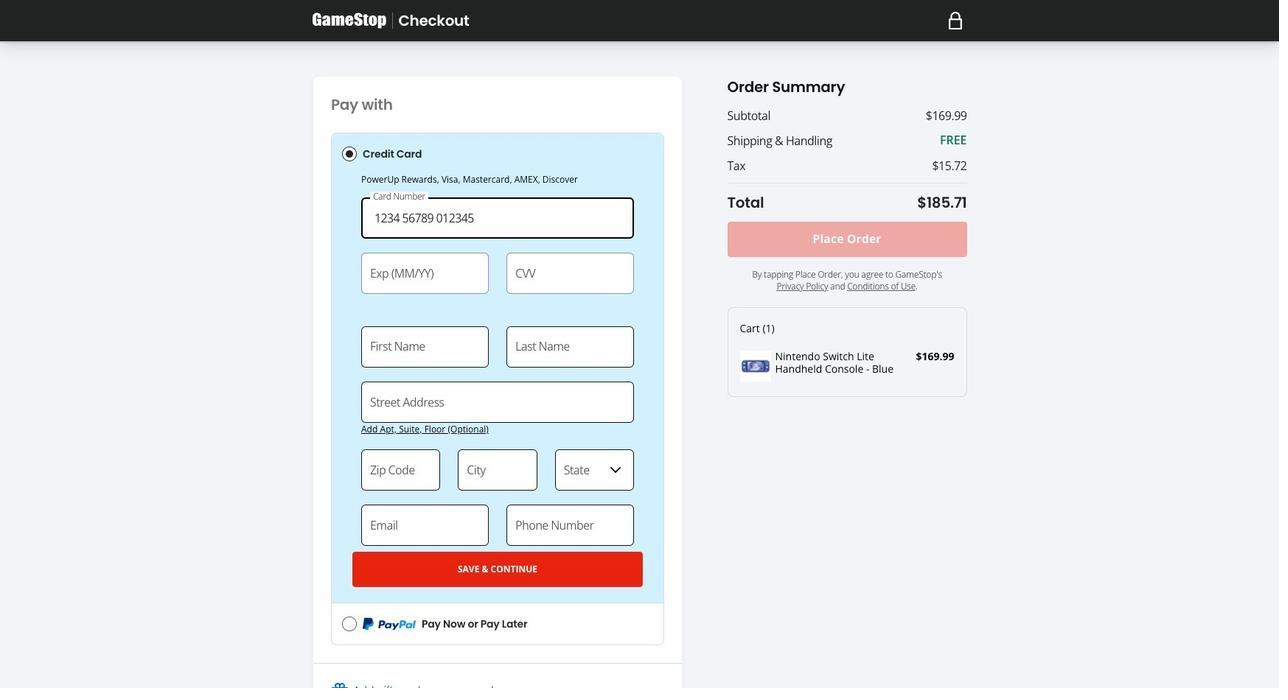 Task type: describe. For each thing, give the bounding box(es) containing it.
gamestop image
[[312, 12, 386, 29]]

gift card image
[[331, 682, 349, 689]]



Task type: vqa. For each thing, say whether or not it's contained in the screenshot.
Search games, consoles & more Search Field
no



Task type: locate. For each thing, give the bounding box(es) containing it.
None text field
[[361, 198, 634, 239], [361, 326, 489, 368], [507, 326, 634, 368], [361, 450, 440, 491], [361, 198, 634, 239], [361, 326, 489, 368], [507, 326, 634, 368], [361, 450, 440, 491]]

None email field
[[361, 505, 489, 546]]

lock icon image
[[948, 12, 963, 29]]

None telephone field
[[507, 505, 634, 546]]

None text field
[[361, 253, 489, 294], [361, 382, 634, 423], [458, 450, 537, 491], [361, 253, 489, 294], [361, 382, 634, 423], [458, 450, 537, 491]]

nintendo switch lite handheld console - blue image
[[740, 351, 771, 382]]

tab list
[[331, 133, 664, 646]]

None password field
[[507, 253, 634, 294]]



